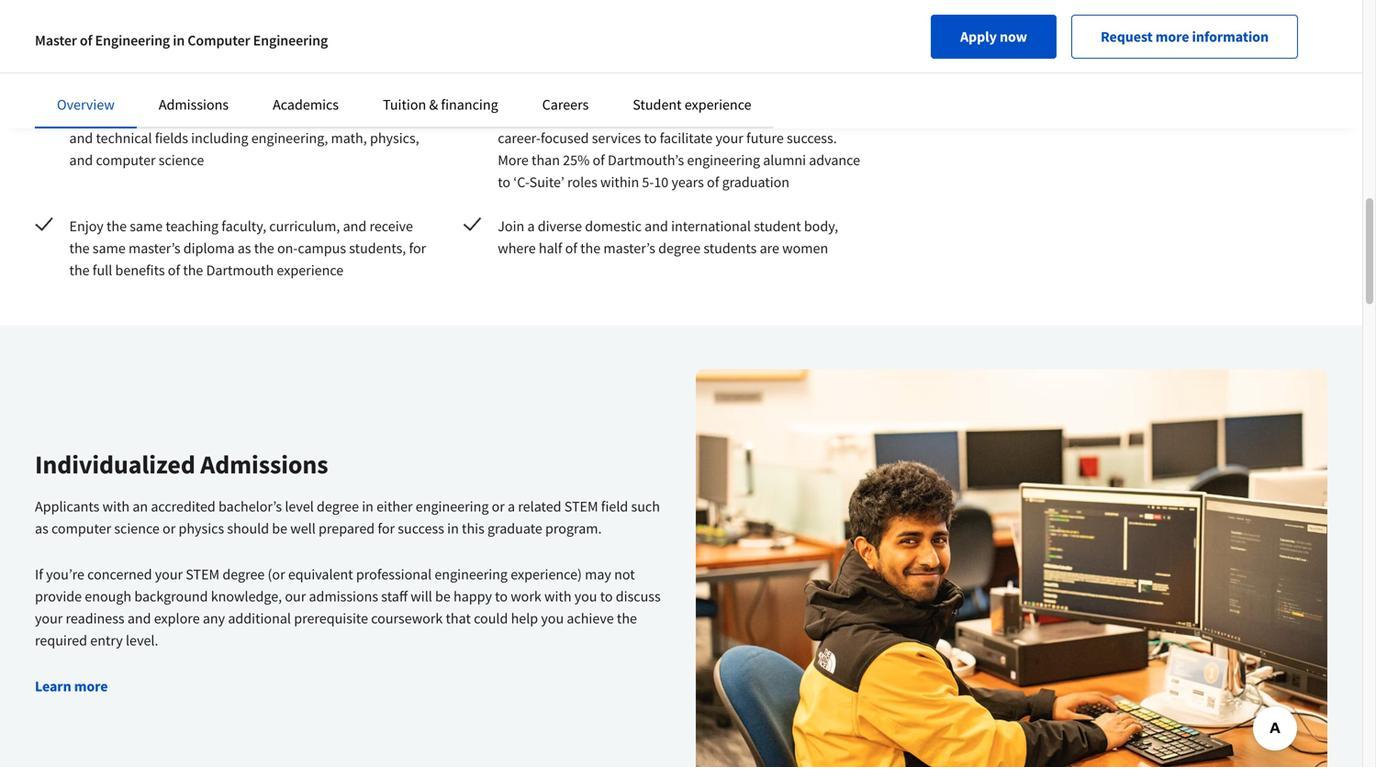 Task type: vqa. For each thing, say whether or not it's contained in the screenshot.
"STUDY"
yes



Task type: locate. For each thing, give the bounding box(es) containing it.
accredited
[[151, 498, 216, 516]]

or
[[134, 19, 147, 37], [492, 498, 505, 516], [163, 520, 176, 538]]

the down discuss
[[617, 610, 637, 628]]

1 horizontal spatial professional
[[356, 566, 432, 584]]

should
[[227, 520, 269, 538]]

engineering inside applicants with an accredited bachelor's level degree in either engineering or a related stem field such as computer science or physics should be well prepared for success in this graduate program.
[[416, 498, 489, 516]]

0 vertical spatial you
[[575, 588, 597, 606]]

0 vertical spatial degree
[[659, 239, 701, 258]]

as down faculty, at the left top of page
[[238, 239, 251, 258]]

0 horizontal spatial degree
[[223, 566, 265, 584]]

0 vertical spatial that
[[366, 41, 391, 59]]

0 horizontal spatial alumni
[[635, 107, 678, 125]]

professionals
[[167, 107, 249, 125]]

0 horizontal spatial more
[[74, 678, 108, 696]]

that
[[366, 41, 391, 59], [446, 610, 471, 628]]

of right benefits
[[168, 261, 180, 280]]

academics
[[273, 95, 339, 114]]

technical
[[96, 129, 152, 147]]

to left the 'c-
[[498, 173, 511, 191]]

you
[[575, 588, 597, 606], [541, 610, 564, 628]]

as inside applicants with an accredited bachelor's level degree in either engineering or a related stem field such as computer science or physics should be well prepared for success in this graduate program.
[[35, 520, 48, 538]]

engineering up this
[[416, 498, 489, 516]]

for inside enjoy the same teaching faculty, curriculum, and receive the same master's diploma as the on-campus students, for the full benefits of the dartmouth experience
[[409, 239, 426, 258]]

master's up benefits
[[129, 239, 180, 258]]

of right half
[[565, 239, 578, 258]]

suite'
[[530, 173, 565, 191]]

0 horizontal spatial for
[[378, 520, 395, 538]]

or right one
[[134, 19, 147, 37]]

request more information
[[1101, 28, 1269, 46]]

for down "either"
[[378, 520, 395, 538]]

fields
[[155, 129, 188, 147]]

1 vertical spatial computer
[[51, 520, 111, 538]]

1 vertical spatial for
[[378, 520, 395, 538]]

with inside applicants with an accredited bachelor's level degree in either engineering or a related stem field such as computer science or physics should be well prepared for success in this graduate program.
[[102, 498, 130, 516]]

0 horizontal spatial be
[[272, 520, 287, 538]]

0 horizontal spatial same
[[93, 239, 126, 258]]

with down experience) on the bottom left of the page
[[544, 588, 572, 606]]

or down accredited
[[163, 520, 176, 538]]

a right at
[[241, 19, 249, 37]]

a right the join
[[527, 217, 535, 236]]

staff
[[381, 588, 408, 606]]

same up benefits
[[130, 217, 163, 236]]

in
[[173, 31, 185, 50], [261, 41, 273, 59], [596, 107, 608, 125], [362, 498, 374, 516], [447, 520, 459, 538]]

more right request
[[1156, 28, 1190, 46]]

roles
[[567, 173, 598, 191]]

will
[[411, 588, 432, 606]]

0 horizontal spatial that
[[366, 41, 391, 59]]

in left computer
[[173, 31, 185, 50]]

a inside study one or two courses at a time, to complete all nine of the program's 10-week courses in the timeframe that matches your professional development schedule
[[241, 19, 249, 37]]

2 horizontal spatial with
[[757, 107, 784, 125]]

or up graduate
[[492, 498, 505, 516]]

computer
[[188, 31, 250, 50]]

master's down domestic
[[604, 239, 656, 258]]

degree down international
[[659, 239, 701, 258]]

our up services
[[611, 107, 632, 125]]

2 horizontal spatial or
[[492, 498, 505, 516]]

0 vertical spatial experience
[[685, 95, 752, 114]]

degree up 'knowledge,'
[[223, 566, 265, 584]]

than
[[532, 151, 560, 169]]

degree up prepared
[[317, 498, 359, 516]]

1 horizontal spatial as
[[238, 239, 251, 258]]

scientific
[[374, 107, 429, 125]]

1 master's from the left
[[129, 239, 180, 258]]

of right nine
[[410, 19, 423, 37]]

0 vertical spatial professional
[[155, 63, 231, 81]]

the down domestic
[[580, 239, 601, 258]]

prerequisite
[[294, 610, 368, 628]]

or inside study one or two courses at a time, to complete all nine of the program's 10-week courses in the timeframe that matches your professional development schedule
[[134, 19, 147, 37]]

(or
[[268, 566, 285, 584]]

to down may
[[600, 588, 613, 606]]

1 vertical spatial or
[[492, 498, 505, 516]]

complete
[[302, 19, 360, 37]]

0 vertical spatial stem
[[564, 498, 598, 516]]

join a diverse domestic and international student body, where half of the master's degree students are women
[[498, 217, 838, 258]]

1 horizontal spatial master's
[[604, 239, 656, 258]]

computer
[[96, 151, 156, 169], [51, 520, 111, 538]]

of inside study one or two courses at a time, to complete all nine of the program's 10-week courses in the timeframe that matches your professional development schedule
[[410, 19, 423, 37]]

same up full
[[93, 239, 126, 258]]

1 horizontal spatial with
[[544, 588, 572, 606]]

of right 25%
[[593, 151, 605, 169]]

experience down campus
[[277, 261, 344, 280]]

apply now button
[[931, 15, 1057, 59]]

entry
[[90, 632, 123, 650]]

computer inside work alongside professionals and graduates from scientific and technical fields including engineering, math, physics, and computer science
[[96, 151, 156, 169]]

engineering
[[687, 151, 760, 169], [416, 498, 489, 516], [435, 566, 508, 584]]

science down fields
[[159, 151, 204, 169]]

0 vertical spatial engineering
[[687, 151, 760, 169]]

be right will
[[435, 588, 451, 606]]

0 horizontal spatial professional
[[155, 63, 231, 81]]

to up dartmouth's
[[644, 129, 657, 147]]

in right place
[[596, 107, 608, 125]]

experience up facilitate
[[685, 95, 752, 114]]

computer down applicants at the bottom left of the page
[[51, 520, 111, 538]]

0 vertical spatial more
[[1156, 28, 1190, 46]]

admissions link
[[159, 95, 229, 114]]

tuition
[[383, 95, 426, 114]]

professional down week
[[155, 63, 231, 81]]

0 horizontal spatial experience
[[277, 261, 344, 280]]

such
[[631, 498, 660, 516]]

enjoy the same teaching faculty, curriculum, and receive the same master's diploma as the on-campus students, for the full benefits of the dartmouth experience
[[69, 217, 426, 280]]

1 vertical spatial science
[[114, 520, 160, 538]]

0 horizontal spatial you
[[541, 610, 564, 628]]

degree
[[659, 239, 701, 258], [317, 498, 359, 516], [223, 566, 265, 584]]

professional
[[155, 63, 231, 81], [356, 566, 432, 584]]

1 horizontal spatial engineering
[[253, 31, 328, 50]]

1 vertical spatial as
[[35, 520, 48, 538]]

individualized admissions
[[35, 449, 328, 481]]

engineering for applicants with an accredited bachelor's level degree in either engineering or a related stem field such as computer science or physics should be well prepared for success in this graduate program.
[[416, 498, 489, 516]]

0 vertical spatial same
[[130, 217, 163, 236]]

0 vertical spatial courses
[[176, 19, 223, 37]]

to right time, at left top
[[286, 19, 299, 37]]

2 vertical spatial degree
[[223, 566, 265, 584]]

1 horizontal spatial our
[[611, 107, 632, 125]]

time,
[[252, 19, 283, 37]]

stem up program.
[[564, 498, 598, 516]]

0 horizontal spatial master's
[[129, 239, 180, 258]]

1 vertical spatial courses
[[212, 41, 259, 59]]

1 vertical spatial engineering
[[416, 498, 489, 516]]

1 vertical spatial alumni
[[763, 151, 806, 169]]

0 horizontal spatial stem
[[186, 566, 220, 584]]

teaching
[[166, 217, 219, 236]]

a left range
[[787, 107, 794, 125]]

in left this
[[447, 520, 459, 538]]

enough
[[85, 588, 131, 606]]

work
[[69, 107, 101, 125]]

0 vertical spatial with
[[757, 107, 784, 125]]

our inside take your place in our alumni community, with a range of career-focused services to facilitate your future success. more than 25% of dartmouth's engineering alumni advance to 'c-suite' roles within 5-10 years of graduation
[[611, 107, 632, 125]]

that down all
[[366, 41, 391, 59]]

1 vertical spatial you
[[541, 610, 564, 628]]

professional up 'staff'
[[356, 566, 432, 584]]

1 vertical spatial with
[[102, 498, 130, 516]]

&
[[429, 95, 438, 114]]

0 horizontal spatial our
[[285, 588, 306, 606]]

1 horizontal spatial degree
[[317, 498, 359, 516]]

one
[[108, 19, 131, 37]]

1 vertical spatial that
[[446, 610, 471, 628]]

2 vertical spatial or
[[163, 520, 176, 538]]

2 vertical spatial engineering
[[435, 566, 508, 584]]

admissions up fields
[[159, 95, 229, 114]]

0 vertical spatial computer
[[96, 151, 156, 169]]

1 vertical spatial experience
[[277, 261, 344, 280]]

for down the receive
[[409, 239, 426, 258]]

1 horizontal spatial experience
[[685, 95, 752, 114]]

0 vertical spatial be
[[272, 520, 287, 538]]

curriculum,
[[269, 217, 340, 236]]

1 vertical spatial our
[[285, 588, 306, 606]]

stem inside "if you're concerned your stem degree (or equivalent professional engineering experience) may not provide enough background knowledge, our admissions staff will be happy to work with you to discuss your readiness and explore any additional prerequisite coursework that could help you achieve the required entry level."
[[186, 566, 220, 584]]

0 vertical spatial or
[[134, 19, 147, 37]]

alumni down future
[[763, 151, 806, 169]]

apply
[[960, 28, 997, 46]]

more right the learn
[[74, 678, 108, 696]]

engineering inside take your place in our alumni community, with a range of career-focused services to facilitate your future success. more than 25% of dartmouth's engineering alumni advance to 'c-suite' roles within 5-10 years of graduation
[[687, 151, 760, 169]]

the
[[69, 41, 90, 59], [276, 41, 296, 59], [106, 217, 127, 236], [69, 239, 90, 258], [254, 239, 274, 258], [580, 239, 601, 258], [69, 261, 90, 280], [183, 261, 203, 280], [617, 610, 637, 628]]

0 vertical spatial alumni
[[635, 107, 678, 125]]

admissions
[[159, 95, 229, 114], [200, 449, 328, 481]]

as down applicants at the bottom left of the page
[[35, 520, 48, 538]]

timeframe
[[299, 41, 363, 59]]

admissions up bachelor's
[[200, 449, 328, 481]]

our down (or
[[285, 588, 306, 606]]

more inside request more information button
[[1156, 28, 1190, 46]]

the down the study
[[69, 41, 90, 59]]

of right master
[[80, 31, 92, 50]]

science down an
[[114, 520, 160, 538]]

our
[[611, 107, 632, 125], [285, 588, 306, 606]]

1 horizontal spatial more
[[1156, 28, 1190, 46]]

with
[[757, 107, 784, 125], [102, 498, 130, 516], [544, 588, 572, 606]]

1 vertical spatial professional
[[356, 566, 432, 584]]

the left on-
[[254, 239, 274, 258]]

program.
[[545, 520, 602, 538]]

0 horizontal spatial with
[[102, 498, 130, 516]]

engineering inside "if you're concerned your stem degree (or equivalent professional engineering experience) may not provide enough background knowledge, our admissions staff will be happy to work with you to discuss your readiness and explore any additional prerequisite coursework that could help you achieve the required entry level."
[[435, 566, 508, 584]]

achieve
[[567, 610, 614, 628]]

for
[[409, 239, 426, 258], [378, 520, 395, 538]]

for inside applicants with an accredited bachelor's level degree in either engineering or a related stem field such as computer science or physics should be well prepared for success in this graduate program.
[[378, 520, 395, 538]]

1 vertical spatial be
[[435, 588, 451, 606]]

computer down technical
[[96, 151, 156, 169]]

financing
[[441, 95, 498, 114]]

study one or two courses at a time, to complete all nine of the program's 10-week courses in the timeframe that matches your professional development schedule
[[69, 19, 423, 81]]

in down time, at left top
[[261, 41, 273, 59]]

be left well
[[272, 520, 287, 538]]

your down "community,"
[[716, 129, 744, 147]]

international
[[671, 217, 751, 236]]

experience)
[[511, 566, 582, 584]]

students,
[[349, 239, 406, 258]]

2 vertical spatial with
[[544, 588, 572, 606]]

10-
[[157, 41, 176, 59]]

1 horizontal spatial you
[[575, 588, 597, 606]]

either
[[377, 498, 413, 516]]

help
[[511, 610, 538, 628]]

computer inside applicants with an accredited bachelor's level degree in either engineering or a related stem field such as computer science or physics should be well prepared for success in this graduate program.
[[51, 520, 111, 538]]

a up graduate
[[508, 498, 515, 516]]

alumni up facilitate
[[635, 107, 678, 125]]

engineering up happy
[[435, 566, 508, 584]]

you right help
[[541, 610, 564, 628]]

1 horizontal spatial that
[[446, 610, 471, 628]]

your down the program's at the top of the page
[[125, 63, 152, 81]]

the down enjoy at the left top of page
[[69, 239, 90, 258]]

stem
[[564, 498, 598, 516], [186, 566, 220, 584]]

half
[[539, 239, 562, 258]]

the right enjoy at the left top of page
[[106, 217, 127, 236]]

courses up week
[[176, 19, 223, 37]]

more for learn
[[74, 678, 108, 696]]

1 vertical spatial same
[[93, 239, 126, 258]]

0 vertical spatial for
[[409, 239, 426, 258]]

1 horizontal spatial for
[[409, 239, 426, 258]]

you up achieve
[[575, 588, 597, 606]]

0 horizontal spatial engineering
[[95, 31, 170, 50]]

a inside take your place in our alumni community, with a range of career-focused services to facilitate your future success. more than 25% of dartmouth's engineering alumni advance to 'c-suite' roles within 5-10 years of graduation
[[787, 107, 794, 125]]

benefits
[[115, 261, 165, 280]]

with left an
[[102, 498, 130, 516]]

admissions
[[309, 588, 378, 606]]

1 vertical spatial more
[[74, 678, 108, 696]]

be
[[272, 520, 287, 538], [435, 588, 451, 606]]

0 horizontal spatial as
[[35, 520, 48, 538]]

1 vertical spatial admissions
[[200, 449, 328, 481]]

0 vertical spatial our
[[611, 107, 632, 125]]

master's inside join a diverse domestic and international student body, where half of the master's degree students are women
[[604, 239, 656, 258]]

career-
[[498, 129, 541, 147]]

coursework
[[371, 610, 443, 628]]

with up future
[[757, 107, 784, 125]]

0 horizontal spatial or
[[134, 19, 147, 37]]

the left full
[[69, 261, 90, 280]]

0 vertical spatial science
[[159, 151, 204, 169]]

dartmouth
[[206, 261, 274, 280]]

0 vertical spatial as
[[238, 239, 251, 258]]

master's
[[129, 239, 180, 258], [604, 239, 656, 258]]

2 horizontal spatial degree
[[659, 239, 701, 258]]

1 vertical spatial stem
[[186, 566, 220, 584]]

1 vertical spatial degree
[[317, 498, 359, 516]]

science inside applicants with an accredited bachelor's level degree in either engineering or a related stem field such as computer science or physics should be well prepared for success in this graduate program.
[[114, 520, 160, 538]]

diploma
[[183, 239, 235, 258]]

1 horizontal spatial be
[[435, 588, 451, 606]]

courses down at
[[212, 41, 259, 59]]

and inside "if you're concerned your stem degree (or equivalent professional engineering experience) may not provide enough background knowledge, our admissions staff will be happy to work with you to discuss your readiness and explore any additional prerequisite coursework that could help you achieve the required entry level."
[[127, 610, 151, 628]]

take your place in our alumni community, with a range of career-focused services to facilitate your future success. more than 25% of dartmouth's engineering alumni advance to 'c-suite' roles within 5-10 years of graduation
[[498, 107, 860, 191]]

2 master's from the left
[[604, 239, 656, 258]]

stem up background
[[186, 566, 220, 584]]

1 horizontal spatial stem
[[564, 498, 598, 516]]

master's inside enjoy the same teaching faculty, curriculum, and receive the same master's diploma as the on-campus students, for the full benefits of the dartmouth experience
[[129, 239, 180, 258]]

the inside join a diverse domestic and international student body, where half of the master's degree students are women
[[580, 239, 601, 258]]

receive
[[370, 217, 413, 236]]

of
[[410, 19, 423, 37], [80, 31, 92, 50], [835, 107, 847, 125], [593, 151, 605, 169], [707, 173, 719, 191], [565, 239, 578, 258], [168, 261, 180, 280]]

that down happy
[[446, 610, 471, 628]]

same
[[130, 217, 163, 236], [93, 239, 126, 258]]

explore
[[154, 610, 200, 628]]

to inside study one or two courses at a time, to complete all nine of the program's 10-week courses in the timeframe that matches your professional development schedule
[[286, 19, 299, 37]]

be inside applicants with an accredited bachelor's level degree in either engineering or a related stem field such as computer science or physics should be well prepared for success in this graduate program.
[[272, 520, 287, 538]]

could
[[474, 610, 508, 628]]

the down diploma
[[183, 261, 203, 280]]

success.
[[787, 129, 837, 147]]

as inside enjoy the same teaching faculty, curriculum, and receive the same master's diploma as the on-campus students, for the full benefits of the dartmouth experience
[[238, 239, 251, 258]]

your up background
[[155, 566, 183, 584]]

engineering up graduation
[[687, 151, 760, 169]]



Task type: describe. For each thing, give the bounding box(es) containing it.
two
[[150, 19, 173, 37]]

prepared
[[319, 520, 375, 538]]

advance
[[809, 151, 860, 169]]

diverse
[[538, 217, 582, 236]]

master
[[35, 31, 77, 50]]

happy
[[454, 588, 492, 606]]

now
[[1000, 28, 1027, 46]]

not
[[614, 566, 635, 584]]

study
[[69, 19, 105, 37]]

in inside study one or two courses at a time, to complete all nine of the program's 10-week courses in the timeframe that matches your professional development schedule
[[261, 41, 273, 59]]

student
[[754, 217, 801, 236]]

be inside "if you're concerned your stem degree (or equivalent professional engineering experience) may not provide enough background knowledge, our admissions staff will be happy to work with you to discuss your readiness and explore any additional prerequisite coursework that could help you achieve the required entry level."
[[435, 588, 451, 606]]

learn more
[[35, 678, 108, 696]]

including
[[191, 129, 248, 147]]

professional inside study one or two courses at a time, to complete all nine of the program's 10-week courses in the timeframe that matches your professional development schedule
[[155, 63, 231, 81]]

learn more link
[[35, 678, 108, 696]]

of inside join a diverse domestic and international student body, where half of the master's degree students are women
[[565, 239, 578, 258]]

with inside take your place in our alumni community, with a range of career-focused services to facilitate your future success. more than 25% of dartmouth's engineering alumni advance to 'c-suite' roles within 5-10 years of graduation
[[757, 107, 784, 125]]

provide
[[35, 588, 82, 606]]

25%
[[563, 151, 590, 169]]

facilitate
[[660, 129, 713, 147]]

1 horizontal spatial or
[[163, 520, 176, 538]]

future
[[747, 129, 784, 147]]

domestic
[[585, 217, 642, 236]]

more for request
[[1156, 28, 1190, 46]]

a inside join a diverse domestic and international student body, where half of the master's degree students are women
[[527, 217, 535, 236]]

dartmouth's
[[608, 151, 684, 169]]

the up development
[[276, 41, 296, 59]]

of right range
[[835, 107, 847, 125]]

our inside "if you're concerned your stem degree (or equivalent professional engineering experience) may not provide enough background knowledge, our admissions staff will be happy to work with you to discuss your readiness and explore any additional prerequisite coursework that could help you achieve the required entry level."
[[285, 588, 306, 606]]

science inside work alongside professionals and graduates from scientific and technical fields including engineering, math, physics, and computer science
[[159, 151, 204, 169]]

and inside enjoy the same teaching faculty, curriculum, and receive the same master's diploma as the on-campus students, for the full benefits of the dartmouth experience
[[343, 217, 367, 236]]

more
[[498, 151, 529, 169]]

your inside study one or two courses at a time, to complete all nine of the program's 10-week courses in the timeframe that matches your professional development schedule
[[125, 63, 152, 81]]

with inside "if you're concerned your stem degree (or equivalent professional engineering experience) may not provide enough background knowledge, our admissions staff will be happy to work with you to discuss your readiness and explore any additional prerequisite coursework that could help you achieve the required entry level."
[[544, 588, 572, 606]]

degree inside join a diverse domestic and international student body, where half of the master's degree students are women
[[659, 239, 701, 258]]

campus
[[298, 239, 346, 258]]

engineering for if you're concerned your stem degree (or equivalent professional engineering experience) may not provide enough background knowledge, our admissions staff will be happy to work with you to discuss your readiness and explore any additional prerequisite coursework that could help you achieve the required entry level.
[[435, 566, 508, 584]]

to up the 'could'
[[495, 588, 508, 606]]

tuition & financing
[[383, 95, 498, 114]]

discuss
[[616, 588, 661, 606]]

0 vertical spatial admissions
[[159, 95, 229, 114]]

in inside take your place in our alumni community, with a range of career-focused services to facilitate your future success. more than 25% of dartmouth's engineering alumni advance to 'c-suite' roles within 5-10 years of graduation
[[596, 107, 608, 125]]

range
[[797, 107, 832, 125]]

your down provide
[[35, 610, 63, 628]]

readiness
[[66, 610, 125, 628]]

physics,
[[370, 129, 419, 147]]

join
[[498, 217, 525, 236]]

degree inside "if you're concerned your stem degree (or equivalent professional engineering experience) may not provide enough background knowledge, our admissions staff will be happy to work with you to discuss your readiness and explore any additional prerequisite coursework that could help you achieve the required entry level."
[[223, 566, 265, 584]]

all
[[363, 19, 377, 37]]

experience inside enjoy the same teaching faculty, curriculum, and receive the same master's diploma as the on-campus students, for the full benefits of the dartmouth experience
[[277, 261, 344, 280]]

if
[[35, 566, 43, 584]]

request more information button
[[1072, 15, 1298, 59]]

that inside "if you're concerned your stem degree (or equivalent professional engineering experience) may not provide enough background knowledge, our admissions staff will be happy to work with you to discuss your readiness and explore any additional prerequisite coursework that could help you achieve the required entry level."
[[446, 610, 471, 628]]

week
[[176, 41, 209, 59]]

graduation
[[722, 173, 790, 191]]

'c-
[[514, 173, 530, 191]]

of right 'years'
[[707, 173, 719, 191]]

development
[[234, 63, 316, 81]]

stem inside applicants with an accredited bachelor's level degree in either engineering or a related stem field such as computer science or physics should be well prepared for success in this graduate program.
[[564, 498, 598, 516]]

academics link
[[273, 95, 339, 114]]

graduates
[[278, 107, 339, 125]]

an
[[133, 498, 148, 516]]

careers
[[542, 95, 589, 114]]

knowledge,
[[211, 588, 282, 606]]

learn
[[35, 678, 71, 696]]

1 engineering from the left
[[95, 31, 170, 50]]

information
[[1192, 28, 1269, 46]]

you're
[[46, 566, 84, 584]]

may
[[585, 566, 611, 584]]

applicants with an accredited bachelor's level degree in either engineering or a related stem field such as computer science or physics should be well prepared for success in this graduate program.
[[35, 498, 660, 538]]

physics
[[179, 520, 224, 538]]

and inside join a diverse domestic and international student body, where half of the master's degree students are women
[[645, 217, 668, 236]]

math,
[[331, 129, 367, 147]]

the inside "if you're concerned your stem degree (or equivalent professional engineering experience) may not provide enough background knowledge, our admissions staff will be happy to work with you to discuss your readiness and explore any additional prerequisite coursework that could help you achieve the required entry level."
[[617, 610, 637, 628]]

within
[[601, 173, 639, 191]]

that inside study one or two courses at a time, to complete all nine of the program's 10-week courses in the timeframe that matches your professional development schedule
[[366, 41, 391, 59]]

your up focused
[[529, 107, 557, 125]]

equivalent
[[288, 566, 353, 584]]

of inside enjoy the same teaching faculty, curriculum, and receive the same master's diploma as the on-campus students, for the full benefits of the dartmouth experience
[[168, 261, 180, 280]]

additional
[[228, 610, 291, 628]]

full
[[93, 261, 112, 280]]

overview link
[[57, 95, 115, 114]]

1 horizontal spatial alumni
[[763, 151, 806, 169]]

in left "either"
[[362, 498, 374, 516]]

1 horizontal spatial same
[[130, 217, 163, 236]]

related
[[518, 498, 562, 516]]

request
[[1101, 28, 1153, 46]]

2 engineering from the left
[[253, 31, 328, 50]]

work
[[511, 588, 542, 606]]

women
[[782, 239, 828, 258]]

a inside applicants with an accredited bachelor's level degree in either engineering or a related stem field such as computer science or physics should be well prepared for success in this graduate program.
[[508, 498, 515, 516]]

years
[[672, 173, 704, 191]]

engineering,
[[251, 129, 328, 147]]

focused
[[541, 129, 589, 147]]

matches
[[69, 63, 122, 81]]

professional inside "if you're concerned your stem degree (or equivalent professional engineering experience) may not provide enough background knowledge, our admissions staff will be happy to work with you to discuss your readiness and explore any additional prerequisite coursework that could help you achieve the required entry level."
[[356, 566, 432, 584]]

level
[[285, 498, 314, 516]]

on-
[[277, 239, 298, 258]]

body,
[[804, 217, 838, 236]]

work alongside professionals and graduates from scientific and technical fields including engineering, math, physics, and computer science
[[69, 107, 429, 169]]

this
[[462, 520, 485, 538]]

degree inside applicants with an accredited bachelor's level degree in either engineering or a related stem field such as computer science or physics should be well prepared for success in this graduate program.
[[317, 498, 359, 516]]

from
[[342, 107, 372, 125]]

background
[[134, 588, 208, 606]]

careers link
[[542, 95, 589, 114]]



